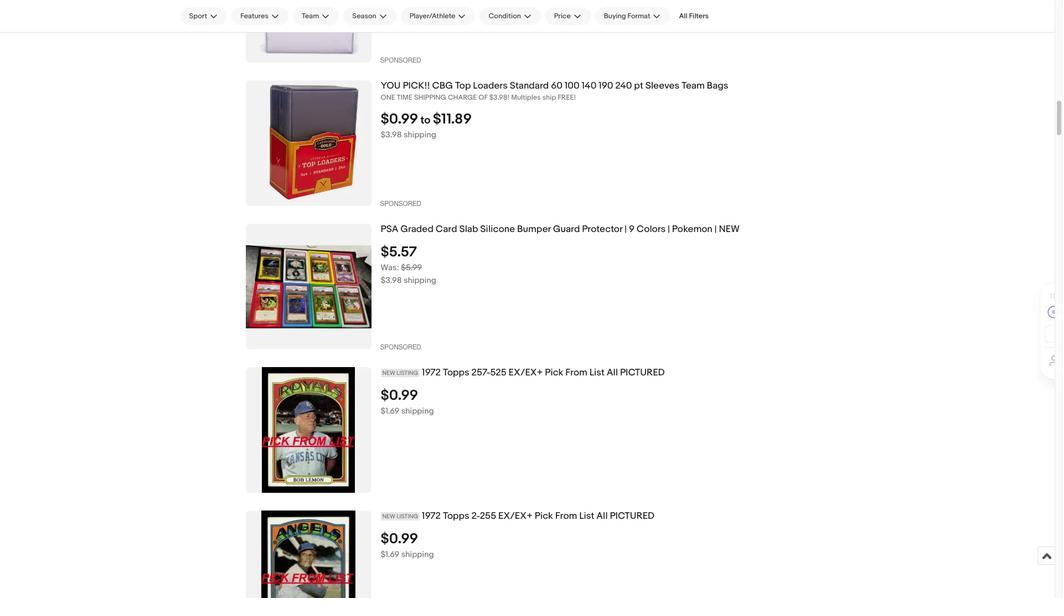Task type: vqa. For each thing, say whether or not it's contained in the screenshot.
the top $0.99 $1.69 shipping
yes



Task type: describe. For each thing, give the bounding box(es) containing it.
2 | from the left
[[668, 224, 670, 235]]

you pick!! cbg top loaders standard 60 100 140 190 240 pt sleeves team bags one time shipping charge of $3.98! multiples ship free!
[[381, 81, 729, 102]]

you
[[381, 81, 401, 92]]

1972 topps 257-525 ex/ex+ pick from list all pictured image
[[262, 368, 355, 493]]

$0.99 for 1972 topps 2-255 ex/ex+ pick from list all pictured
[[381, 531, 418, 548]]

was:
[[381, 263, 399, 273]]

$3.98 for $5.57
[[381, 275, 402, 286]]

$5.57 was: $5.99 $3.98 shipping
[[381, 244, 436, 286]]

listing for 1972 topps 2-255 ex/ex+ pick from list all pictured
[[397, 513, 418, 520]]

season
[[353, 12, 377, 20]]

psa graded card slab silicone bumper guard protector | 9 colors | pokemon | new image
[[246, 245, 371, 329]]

free!
[[558, 93, 576, 102]]

ONE TIME SHIPPING CHARGE OF $3.98! Multiples ship FREE! text field
[[381, 93, 932, 103]]

list for 1972 topps 2-255 ex/ex+ pick from list all pictured
[[580, 511, 595, 522]]

ex/ex+ for 525
[[509, 368, 543, 379]]

listing for 1972 topps 257-525 ex/ex+ pick from list all pictured
[[397, 370, 418, 377]]

buying format
[[604, 12, 651, 20]]

all inside "button"
[[679, 12, 688, 20]]

140
[[582, 81, 597, 92]]

filters
[[689, 12, 709, 20]]

all for 1972 topps 257-525 ex/ex+ pick from list all pictured
[[607, 368, 618, 379]]

price
[[554, 12, 571, 20]]

player/athlete button
[[401, 7, 476, 25]]

all filters
[[679, 12, 709, 20]]

features button
[[232, 7, 289, 25]]

condition
[[489, 12, 521, 20]]

you pick!! cbg top loaders standard 60 100 140 190 240 pt sleeves team bags image
[[246, 81, 371, 206]]

1972 for 1972 topps 257-525 ex/ex+ pick from list all pictured
[[422, 368, 441, 379]]

condition button
[[480, 7, 541, 25]]

time
[[397, 93, 413, 102]]

9
[[629, 224, 635, 235]]

slab
[[460, 224, 478, 235]]

1972 topps 2-255 ex/ex+ pick from list all pictured image
[[262, 511, 355, 598]]

525
[[491, 368, 507, 379]]

100
[[565, 81, 580, 92]]

new listing 1972 topps 2-255 ex/ex+ pick from list all pictured
[[383, 511, 655, 522]]

team button
[[293, 7, 339, 25]]

one
[[381, 93, 395, 102]]

colors
[[637, 224, 666, 235]]

1 | from the left
[[625, 224, 627, 235]]

3 | from the left
[[715, 224, 717, 235]]

pick for 255
[[535, 511, 553, 522]]

new for 1972 topps 2-255 ex/ex+ pick from list all pictured
[[383, 513, 395, 520]]

psa
[[381, 224, 399, 235]]

60
[[551, 81, 563, 92]]

shipping
[[414, 93, 446, 102]]

$1.69 for 1972 topps 257-525 ex/ex+ pick from list all pictured
[[381, 406, 400, 417]]

pick for 525
[[545, 368, 564, 379]]

bags
[[707, 81, 729, 92]]

190
[[599, 81, 614, 92]]

all filters button
[[675, 7, 714, 25]]

$5.99
[[401, 263, 422, 273]]

format
[[628, 12, 651, 20]]

loaders
[[473, 81, 508, 92]]

255
[[480, 511, 496, 522]]

$5.57
[[381, 244, 417, 261]]



Task type: locate. For each thing, give the bounding box(es) containing it.
2 new from the top
[[383, 513, 395, 520]]

2-
[[472, 511, 480, 522]]

pictured for 1972 topps 2-255 ex/ex+ pick from list all pictured
[[610, 511, 655, 522]]

2 $0.99 $1.69 shipping from the top
[[381, 531, 434, 560]]

1 vertical spatial all
[[607, 368, 618, 379]]

0 vertical spatial listing
[[397, 370, 418, 377]]

257-
[[472, 368, 491, 379]]

2 vertical spatial sponsored
[[380, 344, 421, 351]]

1 1972 from the top
[[422, 368, 441, 379]]

1972 for 1972 topps 2-255 ex/ex+ pick from list all pictured
[[422, 511, 441, 522]]

list
[[590, 368, 605, 379], [580, 511, 595, 522]]

ex/ex+
[[509, 368, 543, 379], [499, 511, 533, 522]]

buying
[[604, 12, 626, 20]]

0 vertical spatial $0.99
[[381, 111, 418, 128]]

$0.99 $1.69 shipping
[[381, 387, 434, 417], [381, 531, 434, 560]]

multiples
[[511, 93, 541, 102]]

cbg
[[432, 81, 453, 92]]

2 $1.69 from the top
[[381, 550, 400, 560]]

1 vertical spatial pictured
[[610, 511, 655, 522]]

ex/ex+ right 255
[[499, 511, 533, 522]]

0 vertical spatial list
[[590, 368, 605, 379]]

player/athlete
[[410, 12, 456, 20]]

1 $0.99 from the top
[[381, 111, 418, 128]]

0 vertical spatial sponsored
[[380, 57, 421, 65]]

team inside you pick!! cbg top loaders standard 60 100 140 190 240 pt sleeves team bags one time shipping charge of $3.98! multiples ship free!
[[682, 81, 705, 92]]

1 $1.69 from the top
[[381, 406, 400, 417]]

buying format button
[[595, 7, 671, 25]]

you pick!! cbg top loaders standard 60 100 140 190 240 pt sleeves team bags link
[[381, 81, 932, 92]]

shipping
[[404, 130, 436, 140], [404, 275, 436, 286], [401, 406, 434, 417], [401, 550, 434, 560]]

$11.89
[[433, 111, 472, 128]]

charge
[[448, 93, 477, 102]]

1 sponsored from the top
[[380, 57, 421, 65]]

1 vertical spatial pick
[[535, 511, 553, 522]]

1 vertical spatial list
[[580, 511, 595, 522]]

1 vertical spatial $3.98
[[381, 275, 402, 286]]

pokemon
[[672, 224, 713, 235]]

0 vertical spatial all
[[679, 12, 688, 20]]

1 vertical spatial $0.99 $1.69 shipping
[[381, 531, 434, 560]]

1 vertical spatial from
[[556, 511, 578, 522]]

2 vertical spatial $0.99
[[381, 531, 418, 548]]

$0.99 $1.69 shipping for 1972 topps 257-525 ex/ex+ pick from list all pictured
[[381, 387, 434, 417]]

$3.98 down one
[[381, 130, 402, 140]]

240
[[616, 81, 632, 92]]

pictured
[[620, 368, 665, 379], [610, 511, 655, 522]]

1 vertical spatial new
[[383, 513, 395, 520]]

$3.98 inside $5.57 was: $5.99 $3.98 shipping
[[381, 275, 402, 286]]

guard
[[553, 224, 580, 235]]

$1.69 for 1972 topps 2-255 ex/ex+ pick from list all pictured
[[381, 550, 400, 560]]

ship
[[543, 93, 556, 102]]

$0.99 $1.69 shipping for 1972 topps 2-255 ex/ex+ pick from list all pictured
[[381, 531, 434, 560]]

0 vertical spatial pick
[[545, 368, 564, 379]]

$0.99 for 1972 topps 257-525 ex/ex+ pick from list all pictured
[[381, 387, 418, 405]]

sponsored for psa graded card slab silicone bumper guard protector | 9 colors | pokemon | new
[[380, 344, 421, 351]]

silicone
[[480, 224, 515, 235]]

0 vertical spatial $1.69
[[381, 406, 400, 417]]

3 $0.99 from the top
[[381, 531, 418, 548]]

1 vertical spatial $0.99
[[381, 387, 418, 405]]

team right features dropdown button
[[302, 12, 319, 20]]

1 vertical spatial ex/ex+
[[499, 511, 533, 522]]

pictured for 1972 topps 257-525 ex/ex+ pick from list all pictured
[[620, 368, 665, 379]]

list for 1972 topps 257-525 ex/ex+ pick from list all pictured
[[590, 368, 605, 379]]

$0.99 inside $0.99 to $11.89 $3.98 shipping
[[381, 111, 418, 128]]

2 listing from the top
[[397, 513, 418, 520]]

0 vertical spatial $3.98
[[381, 130, 402, 140]]

listing
[[397, 370, 418, 377], [397, 513, 418, 520]]

team left bags
[[682, 81, 705, 92]]

0 vertical spatial new
[[383, 370, 395, 377]]

| left 9
[[625, 224, 627, 235]]

1 topps from the top
[[443, 368, 470, 379]]

shipping inside $5.57 was: $5.99 $3.98 shipping
[[404, 275, 436, 286]]

graded
[[401, 224, 434, 235]]

ex/ex+ for 255
[[499, 511, 533, 522]]

team
[[302, 12, 319, 20], [682, 81, 705, 92]]

0 vertical spatial $0.99 $1.69 shipping
[[381, 387, 434, 417]]

1 vertical spatial topps
[[443, 511, 470, 522]]

topps left 2-
[[443, 511, 470, 522]]

to
[[421, 114, 431, 127]]

all for 1972 topps 2-255 ex/ex+ pick from list all pictured
[[597, 511, 608, 522]]

from for 255
[[556, 511, 578, 522]]

season button
[[344, 7, 396, 25]]

sponsored for you pick!! cbg top loaders standard 60 100 140 190 240 pt sleeves team bags
[[380, 200, 421, 208]]

new inside new listing 1972 topps 2-255 ex/ex+ pick from list all pictured
[[383, 513, 395, 520]]

topps for 2-
[[443, 511, 470, 522]]

features
[[241, 12, 269, 20]]

psa graded card slab silicone bumper guard protector | 9 colors | pokemon | new link
[[381, 224, 932, 236]]

of
[[479, 93, 488, 102]]

sponsored
[[380, 57, 421, 65], [380, 200, 421, 208], [380, 344, 421, 351]]

ex/ex+ right "525"
[[509, 368, 543, 379]]

0 vertical spatial ex/ex+
[[509, 368, 543, 379]]

2 horizontal spatial |
[[715, 224, 717, 235]]

1 $0.99 $1.69 shipping from the top
[[381, 387, 434, 417]]

1 $3.98 from the top
[[381, 130, 402, 140]]

0 vertical spatial pictured
[[620, 368, 665, 379]]

new for 1972 topps 257-525 ex/ex+ pick from list all pictured
[[383, 370, 395, 377]]

bumper
[[517, 224, 551, 235]]

3 sponsored from the top
[[380, 344, 421, 351]]

new
[[383, 370, 395, 377], [383, 513, 395, 520]]

psa graded card slab silicone bumper guard protector | 9 colors | pokemon | new
[[381, 224, 740, 235]]

$3.98
[[381, 130, 402, 140], [381, 275, 402, 286]]

listing inside new listing 1972 topps 2-255 ex/ex+ pick from list all pictured
[[397, 513, 418, 520]]

team inside dropdown button
[[302, 12, 319, 20]]

sport button
[[180, 7, 227, 25]]

all
[[679, 12, 688, 20], [607, 368, 618, 379], [597, 511, 608, 522]]

$3.98!
[[490, 93, 510, 102]]

1972
[[422, 368, 441, 379], [422, 511, 441, 522]]

0 vertical spatial team
[[302, 12, 319, 20]]

standard
[[510, 81, 549, 92]]

|
[[625, 224, 627, 235], [668, 224, 670, 235], [715, 224, 717, 235]]

1 vertical spatial listing
[[397, 513, 418, 520]]

price button
[[546, 7, 591, 25]]

0 vertical spatial 1972
[[422, 368, 441, 379]]

0 vertical spatial topps
[[443, 368, 470, 379]]

topps
[[443, 368, 470, 379], [443, 511, 470, 522]]

topps left 257-
[[443, 368, 470, 379]]

listing inside new listing 1972 topps 257-525 ex/ex+ pick from list all pictured
[[397, 370, 418, 377]]

sport
[[189, 12, 207, 20]]

1 vertical spatial sponsored
[[380, 200, 421, 208]]

$1.69
[[381, 406, 400, 417], [381, 550, 400, 560]]

shipping inside $0.99 to $11.89 $3.98 shipping
[[404, 130, 436, 140]]

0 horizontal spatial |
[[625, 224, 627, 235]]

from
[[566, 368, 588, 379], [556, 511, 578, 522]]

$3.98 for $0.99
[[381, 130, 402, 140]]

card
[[436, 224, 457, 235]]

1 horizontal spatial team
[[682, 81, 705, 92]]

2 $3.98 from the top
[[381, 275, 402, 286]]

1 listing from the top
[[397, 370, 418, 377]]

1 vertical spatial 1972
[[422, 511, 441, 522]]

2 sponsored from the top
[[380, 200, 421, 208]]

pick
[[545, 368, 564, 379], [535, 511, 553, 522]]

| right colors
[[668, 224, 670, 235]]

new
[[719, 224, 740, 235]]

new listing 1972 topps 257-525 ex/ex+ pick from list all pictured
[[383, 368, 665, 379]]

1 vertical spatial $1.69
[[381, 550, 400, 560]]

1 vertical spatial team
[[682, 81, 705, 92]]

sleeves
[[646, 81, 680, 92]]

0 vertical spatial from
[[566, 368, 588, 379]]

pt
[[635, 81, 644, 92]]

$0.99
[[381, 111, 418, 128], [381, 387, 418, 405], [381, 531, 418, 548]]

1 horizontal spatial |
[[668, 224, 670, 235]]

2 1972 from the top
[[422, 511, 441, 522]]

new inside new listing 1972 topps 257-525 ex/ex+ pick from list all pictured
[[383, 370, 395, 377]]

platinum protectors 8x10 toploaders premium photo plastic rigid holders sleeves image
[[246, 0, 371, 63]]

2 $0.99 from the top
[[381, 387, 418, 405]]

2 topps from the top
[[443, 511, 470, 522]]

topps for 257-
[[443, 368, 470, 379]]

$0.99 to $11.89 $3.98 shipping
[[381, 111, 472, 140]]

| left new
[[715, 224, 717, 235]]

2 vertical spatial all
[[597, 511, 608, 522]]

protector
[[582, 224, 623, 235]]

top
[[455, 81, 471, 92]]

1972 left 257-
[[422, 368, 441, 379]]

from for 525
[[566, 368, 588, 379]]

1 new from the top
[[383, 370, 395, 377]]

0 horizontal spatial team
[[302, 12, 319, 20]]

1972 left 2-
[[422, 511, 441, 522]]

pick!!
[[403, 81, 430, 92]]

$3.98 down was:
[[381, 275, 402, 286]]

$3.98 inside $0.99 to $11.89 $3.98 shipping
[[381, 130, 402, 140]]



